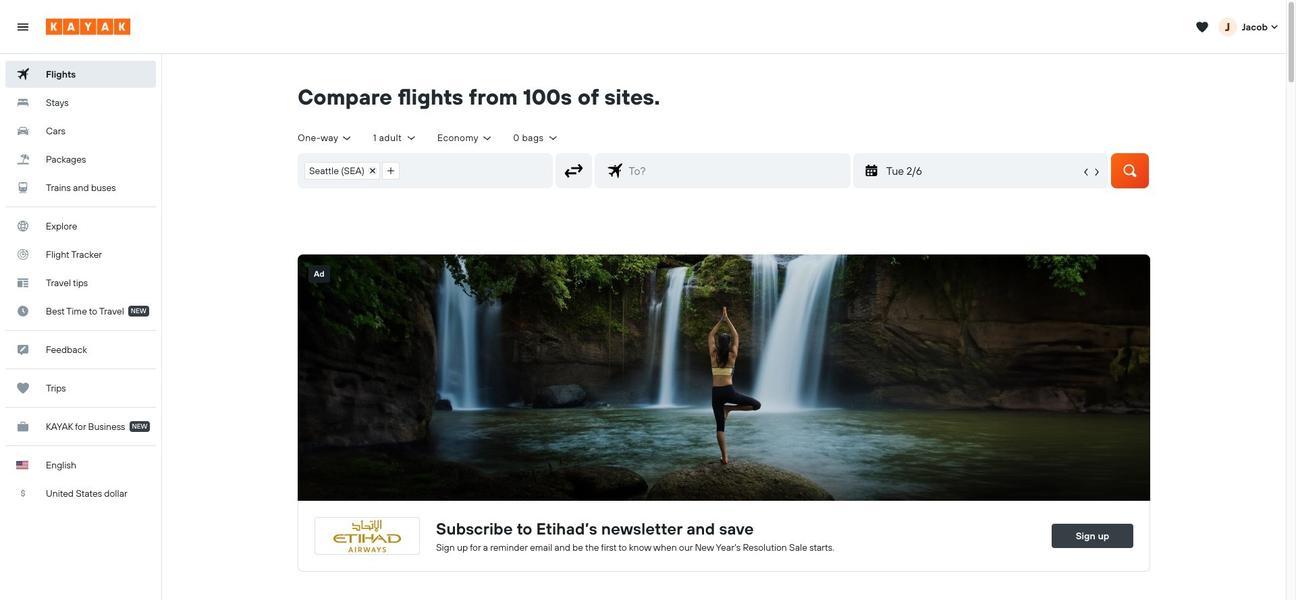 Task type: vqa. For each thing, say whether or not it's contained in the screenshot.
the Weekend Radio
no



Task type: describe. For each thing, give the bounding box(es) containing it.
swap departure airport and destination airport image
[[561, 158, 587, 184]]

Flight destination input text field
[[624, 154, 850, 188]]

2 list item from the left
[[382, 162, 400, 179]]

hpto-image element
[[298, 254, 1151, 501]]

hpto logo image
[[315, 518, 419, 554]]

tuesday february 6th element
[[886, 163, 1081, 179]]

united states (english) image
[[16, 461, 28, 469]]

navigation menu image
[[16, 20, 30, 33]]

remove image
[[369, 167, 376, 174]]



Task type: locate. For each thing, give the bounding box(es) containing it.
Cabin type Economy field
[[438, 132, 493, 144]]

Flight origin input text field
[[406, 154, 553, 188]]

list item down trip type one-way field
[[305, 162, 380, 179]]

1 list item from the left
[[305, 162, 380, 179]]

0 horizontal spatial list item
[[305, 162, 380, 179]]

list item
[[305, 162, 380, 179], [382, 162, 400, 179]]

list item right remove image
[[382, 162, 400, 179]]

1 horizontal spatial list item
[[382, 162, 400, 179]]

Trip type One-way field
[[298, 132, 353, 144]]

list
[[298, 154, 406, 188]]



